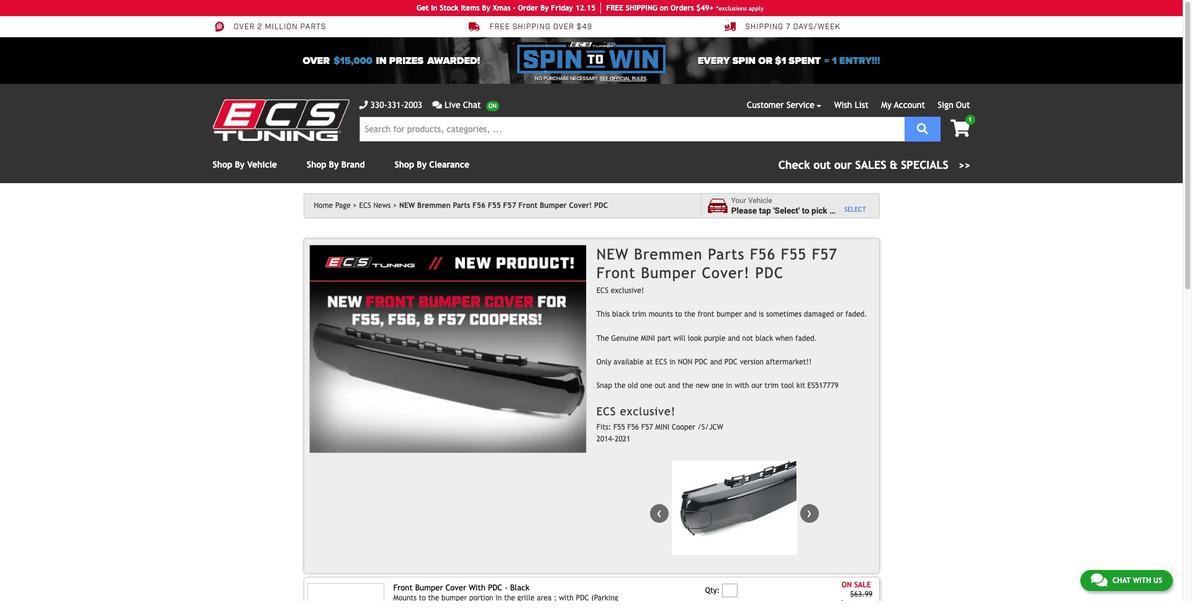 Task type: vqa. For each thing, say whether or not it's contained in the screenshot.
Four
no



Task type: describe. For each thing, give the bounding box(es) containing it.
shipping 7 days/week
[[746, 23, 841, 32]]

cooper
[[672, 423, 696, 432]]

1 horizontal spatial in
[[670, 358, 676, 366]]

only available at ecs in non pdc and pdc version aftermarket!!
[[597, 358, 812, 366]]

bremmen for new bremmen parts f56 f55 f57  front bumper cover! pdc
[[417, 201, 451, 210]]

million
[[265, 23, 298, 32]]

the left "old"
[[615, 382, 626, 390]]

official
[[610, 76, 631, 81]]

your
[[732, 196, 747, 205]]

kit
[[797, 382, 806, 390]]

1 horizontal spatial trim
[[765, 382, 779, 390]]

331-
[[387, 100, 404, 110]]

live chat
[[445, 100, 481, 110]]

pdc inside new bremmen parts f56 f55 f57 front bumper cover! pdc
[[756, 264, 784, 281]]

0 vertical spatial mini
[[641, 334, 655, 343]]

genuine
[[611, 334, 639, 343]]

ecs tuning image
[[213, 99, 349, 141]]

exclusive! for ecs exclusive! fits: f55 f56 f57 mini cooper /s/jcw 2014-2021
[[620, 405, 676, 418]]

and right 'out'
[[668, 382, 681, 390]]

sign
[[938, 100, 954, 110]]

ecs for ecs news
[[359, 201, 371, 210]]

pick
[[812, 205, 828, 215]]

mini inside ecs exclusive! fits: f55 f56 f57 mini cooper /s/jcw 2014-2021
[[656, 423, 670, 432]]

0 horizontal spatial front
[[393, 584, 413, 593]]

by right order
[[541, 4, 549, 12]]

ecs exclusive!
[[597, 286, 644, 295]]

page
[[335, 201, 351, 210]]

chat with us link
[[1081, 570, 1173, 591]]

over 2 million parts link
[[213, 21, 326, 32]]

non
[[678, 358, 693, 366]]

0 horizontal spatial bumper
[[415, 584, 443, 593]]

list
[[855, 100, 869, 110]]

my account link
[[882, 100, 926, 110]]

› link
[[801, 505, 819, 523]]

live chat link
[[432, 99, 499, 112]]

tap
[[759, 205, 772, 215]]

es517779
[[808, 382, 839, 390]]

parts for new bremmen parts f56 f55 f57  front bumper cover! pdc
[[453, 201, 470, 210]]

out
[[957, 100, 971, 110]]

comments image for chat
[[1091, 573, 1108, 588]]

2 one from the left
[[712, 382, 724, 390]]

in
[[431, 4, 438, 12]]

ecs for ecs exclusive! fits: f55 f56 f57 mini cooper /s/jcw 2014-2021
[[597, 405, 617, 418]]

shop by vehicle
[[213, 160, 277, 170]]

new
[[696, 382, 710, 390]]

.
[[647, 76, 648, 81]]

1 one from the left
[[641, 382, 653, 390]]

version
[[740, 358, 764, 366]]

see
[[600, 76, 609, 81]]

get in stock items by xmas - order by friday 12.15
[[417, 4, 596, 12]]

cover! for new bremmen parts f56 f55 f57  front bumper cover! pdc
[[569, 201, 592, 210]]

free shipping over $49
[[490, 23, 593, 32]]

by for shop by brand
[[329, 160, 339, 170]]

search image
[[917, 123, 929, 134]]

1 horizontal spatial chat
[[1113, 576, 1131, 585]]

at
[[646, 358, 653, 366]]

every spin or $1 spent = 1 entry!!!
[[698, 54, 881, 67]]

shop by vehicle link
[[213, 160, 277, 170]]

1 vertical spatial -
[[505, 584, 508, 593]]

wish
[[835, 100, 853, 110]]

1 horizontal spatial black
[[756, 334, 774, 343]]

my account
[[882, 100, 926, 110]]

es#4698727 - 51117379434 - front bumper cover with pdc - black  - mounts to the bumper portion in the grille area ; with pdc (parking distance control). only at ecs!! - bremmen parts - mini image
[[308, 584, 384, 601]]

shop by brand
[[307, 160, 365, 170]]

part
[[658, 334, 672, 343]]

aftermarket!!
[[766, 358, 812, 366]]

wish list link
[[835, 100, 869, 110]]

shipping
[[746, 23, 784, 32]]

/s/jcw
[[698, 423, 724, 432]]

$63.99
[[851, 590, 873, 599]]

look
[[688, 334, 702, 343]]

new for new bremmen parts f56 f55 f57 front bumper cover! pdc
[[597, 245, 629, 263]]

and left is
[[745, 310, 757, 319]]

‹ link
[[650, 505, 669, 523]]

shopping cart image
[[951, 120, 971, 137]]

free
[[490, 23, 510, 32]]

shop for shop by vehicle
[[213, 160, 232, 170]]

ecs tuning 'spin to win' contest logo image
[[518, 42, 666, 73]]

330-331-2003 link
[[359, 99, 423, 112]]

every
[[698, 54, 730, 67]]

new bremmen parts f56 f55 f57 front bumper cover! pdc
[[597, 245, 838, 281]]

›
[[807, 505, 812, 521]]

the
[[597, 334, 609, 343]]

get
[[417, 4, 429, 12]]

no
[[535, 76, 543, 81]]

f55 inside ecs exclusive! fits: f55 f56 f57 mini cooper /s/jcw 2014-2021
[[614, 423, 626, 432]]

f56 for new bremmen parts f56 f55 f57  front bumper cover! pdc
[[473, 201, 486, 210]]

2003
[[404, 100, 423, 110]]

ship
[[626, 4, 641, 12]]

free shipping over $49 link
[[469, 21, 593, 32]]

parts for new bremmen parts f56 f55 f57 front bumper cover! pdc
[[708, 245, 745, 263]]

purple
[[704, 334, 726, 343]]

on
[[842, 581, 852, 590]]

brand
[[342, 160, 365, 170]]

f56 inside ecs exclusive! fits: f55 f56 f57 mini cooper /s/jcw 2014-2021
[[628, 423, 639, 432]]

out
[[655, 382, 666, 390]]

shop by brand link
[[307, 160, 365, 170]]

1 link
[[941, 115, 976, 139]]

service
[[787, 100, 815, 110]]

0 vertical spatial -
[[513, 4, 516, 12]]

front for new bremmen parts f56 f55 f57 front bumper cover! pdc
[[597, 264, 636, 281]]

sign out
[[938, 100, 971, 110]]

shop by clearance link
[[395, 160, 470, 170]]

prizes
[[389, 54, 424, 67]]

1 horizontal spatial 1
[[969, 116, 972, 123]]

ping
[[641, 4, 658, 12]]

shipping
[[513, 23, 551, 32]]

damaged
[[804, 310, 835, 319]]

the left new
[[683, 382, 694, 390]]

cover
[[446, 584, 467, 593]]

old
[[628, 382, 638, 390]]

front for new bremmen parts f56 f55 f57  front bumper cover! pdc
[[519, 201, 538, 210]]

f57 for new bremmen parts f56 f55 f57 front bumper cover! pdc
[[812, 245, 838, 263]]

necessary.
[[571, 76, 599, 81]]

available
[[614, 358, 644, 366]]

330-331-2003
[[371, 100, 423, 110]]

only
[[597, 358, 612, 366]]

ecs exclusive! fits: f55 f56 f57 mini cooper /s/jcw 2014-2021
[[597, 405, 724, 444]]

select link
[[845, 205, 867, 214]]

by for shop by vehicle
[[235, 160, 245, 170]]

2 vertical spatial in
[[726, 382, 733, 390]]

orders
[[671, 4, 694, 12]]

0 vertical spatial 1
[[832, 54, 837, 67]]



Task type: locate. For each thing, give the bounding box(es) containing it.
-
[[513, 4, 516, 12], [505, 584, 508, 593]]

1 vertical spatial parts
[[708, 245, 745, 263]]

by down "ecs tuning" image
[[235, 160, 245, 170]]

or right damaged
[[837, 310, 844, 319]]

shop for shop by brand
[[307, 160, 327, 170]]

parts down clearance
[[453, 201, 470, 210]]

in left prizes
[[376, 54, 387, 67]]

1 vertical spatial faded.
[[796, 334, 818, 343]]

this black trim mounts to the front bumper and is sometimes damaged or faded.
[[597, 310, 868, 319]]

0 horizontal spatial f57
[[503, 201, 516, 210]]

chat
[[463, 100, 481, 110], [1113, 576, 1131, 585]]

1 horizontal spatial new
[[597, 245, 629, 263]]

the
[[685, 310, 696, 319], [615, 382, 626, 390], [683, 382, 694, 390]]

f57 inside ecs exclusive! fits: f55 f56 f57 mini cooper /s/jcw 2014-2021
[[642, 423, 653, 432]]

0 vertical spatial f55
[[488, 201, 501, 210]]

to
[[802, 205, 810, 215], [676, 310, 682, 319]]

tool
[[781, 382, 795, 390]]

0 horizontal spatial in
[[376, 54, 387, 67]]

1 horizontal spatial with
[[1133, 576, 1152, 585]]

exclusive! for ecs exclusive!
[[611, 286, 644, 295]]

1 vertical spatial exclusive!
[[620, 405, 676, 418]]

2 shop from the left
[[307, 160, 327, 170]]

0 horizontal spatial shop
[[213, 160, 232, 170]]

1 vertical spatial or
[[837, 310, 844, 319]]

cover!
[[569, 201, 592, 210], [702, 264, 750, 281]]

one
[[641, 382, 653, 390], [712, 382, 724, 390]]

1 vertical spatial f57
[[812, 245, 838, 263]]

1 vertical spatial f56
[[750, 245, 776, 263]]

1 vertical spatial mini
[[656, 423, 670, 432]]

$49+
[[697, 4, 714, 12]]

1 horizontal spatial one
[[712, 382, 724, 390]]

=
[[825, 54, 830, 67]]

exclusive! up genuine
[[611, 286, 644, 295]]

0 horizontal spatial vehicle
[[247, 160, 277, 170]]

1 vertical spatial trim
[[765, 382, 779, 390]]

0 horizontal spatial 1
[[832, 54, 837, 67]]

parts down please
[[708, 245, 745, 263]]

purchase
[[544, 76, 569, 81]]

0 vertical spatial chat
[[463, 100, 481, 110]]

new inside new bremmen parts f56 f55 f57 front bumper cover! pdc
[[597, 245, 629, 263]]

1 horizontal spatial faded.
[[846, 310, 868, 319]]

vehicle
[[837, 205, 864, 215]]

2 horizontal spatial in
[[726, 382, 733, 390]]

1 shop from the left
[[213, 160, 232, 170]]

comments image left 'chat with us'
[[1091, 573, 1108, 588]]

mini left cooper
[[656, 423, 670, 432]]

parts inside new bremmen parts f56 f55 f57 front bumper cover! pdc
[[708, 245, 745, 263]]

entry!!!
[[840, 54, 881, 67]]

bremmen up ecs exclusive!
[[634, 245, 703, 263]]

or left the $1
[[759, 54, 773, 67]]

0 horizontal spatial faded.
[[796, 334, 818, 343]]

2
[[258, 23, 263, 32]]

vehicle up 'tap'
[[749, 196, 773, 205]]

0 horizontal spatial parts
[[453, 201, 470, 210]]

in left non
[[670, 358, 676, 366]]

front
[[519, 201, 538, 210], [597, 264, 636, 281], [393, 584, 413, 593]]

trim left mounts
[[633, 310, 647, 319]]

f55 inside new bremmen parts f56 f55 f57 front bumper cover! pdc
[[781, 245, 807, 263]]

1 horizontal spatial parts
[[708, 245, 745, 263]]

account
[[895, 100, 926, 110]]

to right mounts
[[676, 310, 682, 319]]

f55 for new bremmen parts f56 f55 f57  front bumper cover! pdc
[[488, 201, 501, 210]]

customer service
[[747, 100, 815, 110]]

sign out link
[[938, 100, 971, 110]]

f57 for ecs exclusive! fits: f55 f56 f57 mini cooper /s/jcw 2014-2021
[[642, 423, 653, 432]]

0 vertical spatial over
[[234, 23, 255, 32]]

will
[[674, 334, 686, 343]]

bumper inside new bremmen parts f56 f55 f57 front bumper cover! pdc
[[641, 264, 697, 281]]

snap the old one out and the new one in with our trim tool kit  es517779
[[597, 382, 839, 390]]

- right xmas
[[513, 4, 516, 12]]

and up "snap the old one out and the new one in with our trim tool kit  es517779"
[[710, 358, 723, 366]]

in right new
[[726, 382, 733, 390]]

bumper
[[717, 310, 743, 319]]

over
[[234, 23, 255, 32], [303, 54, 330, 67]]

this
[[597, 310, 610, 319]]

1 vertical spatial cover!
[[702, 264, 750, 281]]

- left black
[[505, 584, 508, 593]]

qty:
[[706, 587, 720, 595]]

0 horizontal spatial to
[[676, 310, 682, 319]]

ecs for ecs exclusive!
[[597, 286, 609, 295]]

0 vertical spatial parts
[[453, 201, 470, 210]]

a
[[830, 205, 834, 215]]

1 vertical spatial black
[[756, 334, 774, 343]]

front
[[698, 310, 715, 319]]

3 shop from the left
[[395, 160, 414, 170]]

ecs up fits:
[[597, 405, 617, 418]]

1 right "="
[[832, 54, 837, 67]]

bumper for new bremmen parts f56 f55 f57 front bumper cover! pdc
[[641, 264, 697, 281]]

comments image left live
[[432, 101, 442, 109]]

0 horizontal spatial f55
[[488, 201, 501, 210]]

2021
[[615, 435, 631, 444]]

clearance
[[429, 160, 470, 170]]

new right news
[[399, 201, 415, 210]]

2 horizontal spatial front
[[597, 264, 636, 281]]

black right this
[[613, 310, 630, 319]]

1 vertical spatial over
[[303, 54, 330, 67]]

1 vertical spatial to
[[676, 310, 682, 319]]

1 horizontal spatial -
[[513, 4, 516, 12]]

0 horizontal spatial comments image
[[432, 101, 442, 109]]

0 vertical spatial with
[[735, 382, 750, 390]]

1 vertical spatial 1
[[969, 116, 972, 123]]

1 horizontal spatial front
[[519, 201, 538, 210]]

1 horizontal spatial shop
[[307, 160, 327, 170]]

2 vertical spatial f55
[[614, 423, 626, 432]]

0 vertical spatial or
[[759, 54, 773, 67]]

0 horizontal spatial -
[[505, 584, 508, 593]]

sales & specials
[[856, 158, 949, 171]]

cover! for new bremmen parts f56 f55 f57 front bumper cover! pdc
[[702, 264, 750, 281]]

bremmen down 'shop by clearance'
[[417, 201, 451, 210]]

my
[[882, 100, 892, 110]]

1 horizontal spatial over
[[303, 54, 330, 67]]

1 vertical spatial bremmen
[[634, 245, 703, 263]]

f56 for new bremmen parts f56 f55 f57 front bumper cover! pdc
[[750, 245, 776, 263]]

1 horizontal spatial f55
[[614, 423, 626, 432]]

f56 inside new bremmen parts f56 f55 f57 front bumper cover! pdc
[[750, 245, 776, 263]]

on sale $63.99
[[842, 581, 873, 599]]

please
[[732, 205, 757, 215]]

bremmen for new bremmen parts f56 f55 f57 front bumper cover! pdc
[[634, 245, 703, 263]]

with
[[469, 584, 486, 593]]

fits:
[[597, 423, 612, 432]]

one right "old"
[[641, 382, 653, 390]]

with left us
[[1133, 576, 1152, 585]]

mini left part
[[641, 334, 655, 343]]

comments image for live
[[432, 101, 442, 109]]

bumper for new bremmen parts f56 f55 f57  front bumper cover! pdc
[[540, 201, 567, 210]]

comments image inside live chat link
[[432, 101, 442, 109]]

0 vertical spatial bumper
[[540, 201, 567, 210]]

1 vertical spatial in
[[670, 358, 676, 366]]

f57 inside new bremmen parts f56 f55 f57 front bumper cover! pdc
[[812, 245, 838, 263]]

ecs
[[359, 201, 371, 210], [597, 286, 609, 295], [655, 358, 668, 366], [597, 405, 617, 418]]

black right not
[[756, 334, 774, 343]]

vehicle down "ecs tuning" image
[[247, 160, 277, 170]]

to inside your vehicle please tap 'select' to pick a vehicle
[[802, 205, 810, 215]]

items
[[461, 4, 480, 12]]

sales & specials link
[[779, 157, 971, 173]]

mounts
[[649, 310, 673, 319]]

over for over 2 million parts
[[234, 23, 255, 32]]

new for new bremmen parts f56 f55 f57  front bumper cover! pdc
[[399, 201, 415, 210]]

&
[[890, 158, 898, 171]]

chat left us
[[1113, 576, 1131, 585]]

trim right the our
[[765, 382, 779, 390]]

0 horizontal spatial f56
[[473, 201, 486, 210]]

ecs left news
[[359, 201, 371, 210]]

sales
[[856, 158, 887, 171]]

2014-
[[597, 435, 615, 444]]

$1
[[776, 54, 787, 67]]

0 vertical spatial exclusive!
[[611, 286, 644, 295]]

1 vertical spatial vehicle
[[749, 196, 773, 205]]

1 horizontal spatial cover!
[[702, 264, 750, 281]]

faded. right when
[[796, 334, 818, 343]]

1 vertical spatial new
[[597, 245, 629, 263]]

ecs inside ecs exclusive! fits: f55 f56 f57 mini cooper /s/jcw 2014-2021
[[597, 405, 617, 418]]

0 horizontal spatial one
[[641, 382, 653, 390]]

exclusive! down 'out'
[[620, 405, 676, 418]]

2 horizontal spatial f55
[[781, 245, 807, 263]]

shop for shop by clearance
[[395, 160, 414, 170]]

over for over $15,000 in prizes
[[303, 54, 330, 67]]

ecs news
[[359, 201, 391, 210]]

1 horizontal spatial f56
[[628, 423, 639, 432]]

f55
[[488, 201, 501, 210], [781, 245, 807, 263], [614, 423, 626, 432]]

live
[[445, 100, 461, 110]]

1 vertical spatial chat
[[1113, 576, 1131, 585]]

0 vertical spatial comments image
[[432, 101, 442, 109]]

7
[[786, 23, 791, 32]]

1 vertical spatial comments image
[[1091, 573, 1108, 588]]

0 horizontal spatial trim
[[633, 310, 647, 319]]

on
[[660, 4, 669, 12]]

1 horizontal spatial to
[[802, 205, 810, 215]]

one right new
[[712, 382, 724, 390]]

2 vertical spatial bumper
[[415, 584, 443, 593]]

0 vertical spatial black
[[613, 310, 630, 319]]

ecs up this
[[597, 286, 609, 295]]

front inside new bremmen parts f56 f55 f57 front bumper cover! pdc
[[597, 264, 636, 281]]

xmas
[[493, 4, 511, 12]]

0 horizontal spatial bremmen
[[417, 201, 451, 210]]

our
[[752, 382, 763, 390]]

0 horizontal spatial cover!
[[569, 201, 592, 210]]

ecs right at
[[655, 358, 668, 366]]

sometimes
[[767, 310, 802, 319]]

not
[[743, 334, 754, 343]]

1 horizontal spatial f57
[[642, 423, 653, 432]]

the left front
[[685, 310, 696, 319]]

1 vertical spatial f55
[[781, 245, 807, 263]]

faded. right damaged
[[846, 310, 868, 319]]

1 vertical spatial bumper
[[641, 264, 697, 281]]

vehicle inside your vehicle please tap 'select' to pick a vehicle
[[749, 196, 773, 205]]

over left 2
[[234, 23, 255, 32]]

2 horizontal spatial bumper
[[641, 264, 697, 281]]

by left xmas
[[482, 4, 491, 12]]

*exclusions
[[717, 5, 747, 11]]

1 horizontal spatial or
[[837, 310, 844, 319]]

1 vertical spatial with
[[1133, 576, 1152, 585]]

days/week
[[794, 23, 841, 32]]

by left 'brand'
[[329, 160, 339, 170]]

new up ecs exclusive!
[[597, 245, 629, 263]]

over 2 million parts
[[234, 23, 326, 32]]

with
[[735, 382, 750, 390], [1133, 576, 1152, 585]]

2 horizontal spatial f56
[[750, 245, 776, 263]]

home page
[[314, 201, 351, 210]]

comments image inside chat with us link
[[1091, 573, 1108, 588]]

free
[[606, 4, 624, 12]]

bremmen inside new bremmen parts f56 f55 f57 front bumper cover! pdc
[[634, 245, 703, 263]]

0 vertical spatial new
[[399, 201, 415, 210]]

to left the pick
[[802, 205, 810, 215]]

0 vertical spatial to
[[802, 205, 810, 215]]

0 vertical spatial f56
[[473, 201, 486, 210]]

*exclusions apply link
[[717, 3, 764, 13]]

0 vertical spatial front
[[519, 201, 538, 210]]

1 horizontal spatial vehicle
[[749, 196, 773, 205]]

stock
[[440, 4, 459, 12]]

your vehicle please tap 'select' to pick a vehicle
[[732, 196, 864, 215]]

chat right live
[[463, 100, 481, 110]]

by
[[482, 4, 491, 12], [541, 4, 549, 12], [235, 160, 245, 170], [329, 160, 339, 170], [417, 160, 427, 170]]

us
[[1154, 576, 1163, 585]]

1
[[832, 54, 837, 67], [969, 116, 972, 123]]

phone image
[[359, 101, 368, 109]]

comments image
[[432, 101, 442, 109], [1091, 573, 1108, 588]]

pdc
[[595, 201, 608, 210], [756, 264, 784, 281], [695, 358, 708, 366], [725, 358, 738, 366], [488, 584, 503, 593]]

2 horizontal spatial shop
[[395, 160, 414, 170]]

1 horizontal spatial bremmen
[[634, 245, 703, 263]]

order
[[518, 4, 538, 12]]

0 vertical spatial faded.
[[846, 310, 868, 319]]

2 vertical spatial f57
[[642, 423, 653, 432]]

exclusive! inside ecs exclusive! fits: f55 f56 f57 mini cooper /s/jcw 2014-2021
[[620, 405, 676, 418]]

with left the our
[[735, 382, 750, 390]]

0 vertical spatial cover!
[[569, 201, 592, 210]]

2 vertical spatial front
[[393, 584, 413, 593]]

0 vertical spatial in
[[376, 54, 387, 67]]

f57 for new bremmen parts f56 f55 f57  front bumper cover! pdc
[[503, 201, 516, 210]]

0 horizontal spatial with
[[735, 382, 750, 390]]

specials
[[901, 158, 949, 171]]

0 horizontal spatial chat
[[463, 100, 481, 110]]

and left not
[[728, 334, 740, 343]]

news
[[374, 201, 391, 210]]

0 vertical spatial f57
[[503, 201, 516, 210]]

1 down 'out'
[[969, 116, 972, 123]]

0 horizontal spatial over
[[234, 23, 255, 32]]

when
[[776, 334, 794, 343]]

0 vertical spatial vehicle
[[247, 160, 277, 170]]

2 vertical spatial f56
[[628, 423, 639, 432]]

by for shop by clearance
[[417, 160, 427, 170]]

wish list
[[835, 100, 869, 110]]

None text field
[[722, 584, 738, 598]]

f55 for new bremmen parts f56 f55 f57 front bumper cover! pdc
[[781, 245, 807, 263]]

1 vertical spatial front
[[597, 264, 636, 281]]

front bumper cover with pdc - black link
[[393, 584, 530, 593]]

by left clearance
[[417, 160, 427, 170]]

Search text field
[[359, 117, 905, 142]]

see official rules link
[[600, 75, 647, 83]]

mini
[[641, 334, 655, 343], [656, 423, 670, 432]]

over down the parts
[[303, 54, 330, 67]]

cover! inside new bremmen parts f56 f55 f57 front bumper cover! pdc
[[702, 264, 750, 281]]

spent
[[789, 54, 821, 67]]

f56
[[473, 201, 486, 210], [750, 245, 776, 263], [628, 423, 639, 432]]



